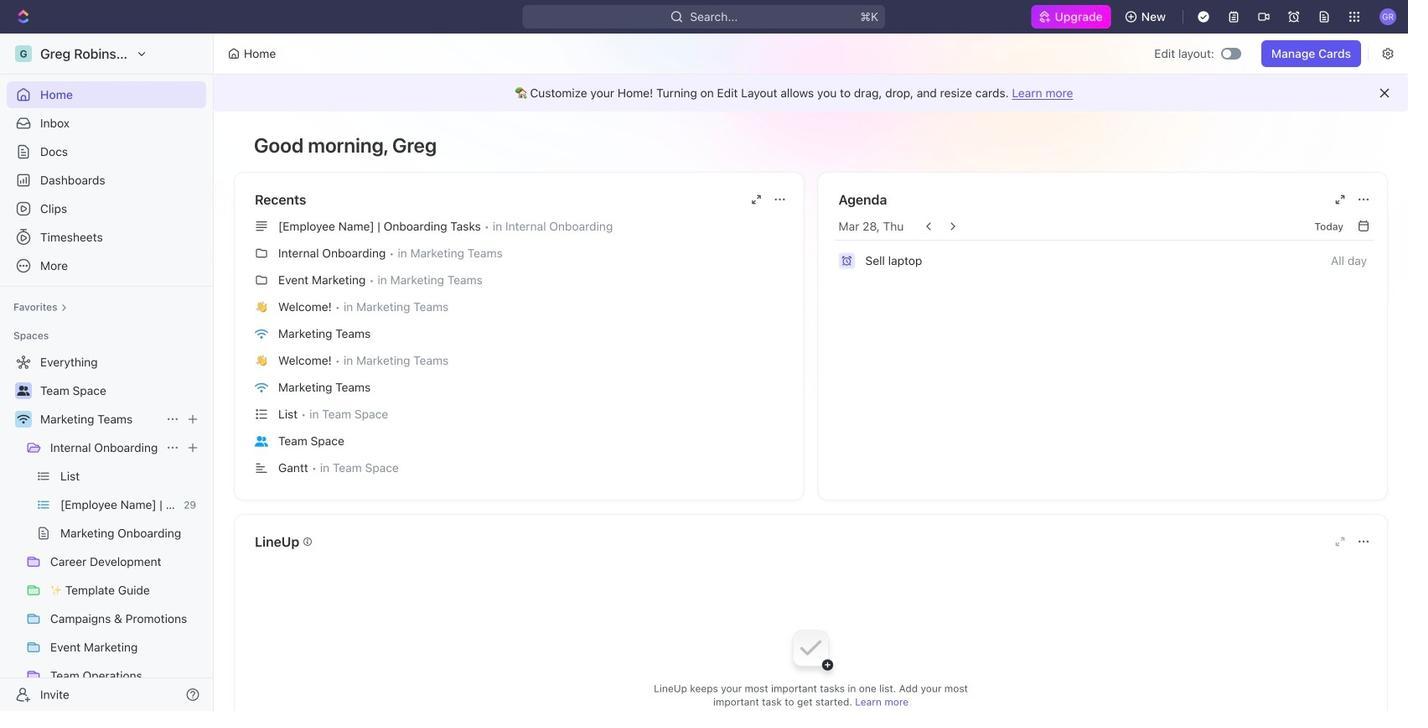 Task type: describe. For each thing, give the bounding box(es) containing it.
wifi image inside sidebar navigation
[[17, 414, 30, 424]]

1 horizontal spatial wifi image
[[255, 382, 268, 393]]

sidebar navigation
[[0, 34, 217, 711]]



Task type: vqa. For each thing, say whether or not it's contained in the screenshot.
Greg Robinson's Workspace, , ELEMENT
yes



Task type: locate. For each thing, give the bounding box(es) containing it.
tree inside sidebar navigation
[[7, 349, 206, 711]]

0 vertical spatial wifi image
[[255, 382, 268, 393]]

1 vertical spatial user group image
[[255, 436, 268, 447]]

user group image
[[17, 386, 30, 396], [255, 436, 268, 447]]

0 horizontal spatial user group image
[[17, 386, 30, 396]]

greg robinson's workspace, , element
[[15, 45, 32, 62]]

wifi image
[[255, 329, 268, 339]]

1 horizontal spatial user group image
[[255, 436, 268, 447]]

tree
[[7, 349, 206, 711]]

user group image inside sidebar navigation
[[17, 386, 30, 396]]

wifi image
[[255, 382, 268, 393], [17, 414, 30, 424]]

0 horizontal spatial wifi image
[[17, 414, 30, 424]]

1 vertical spatial wifi image
[[17, 414, 30, 424]]

0 vertical spatial user group image
[[17, 386, 30, 396]]

alert
[[214, 75, 1409, 112]]



